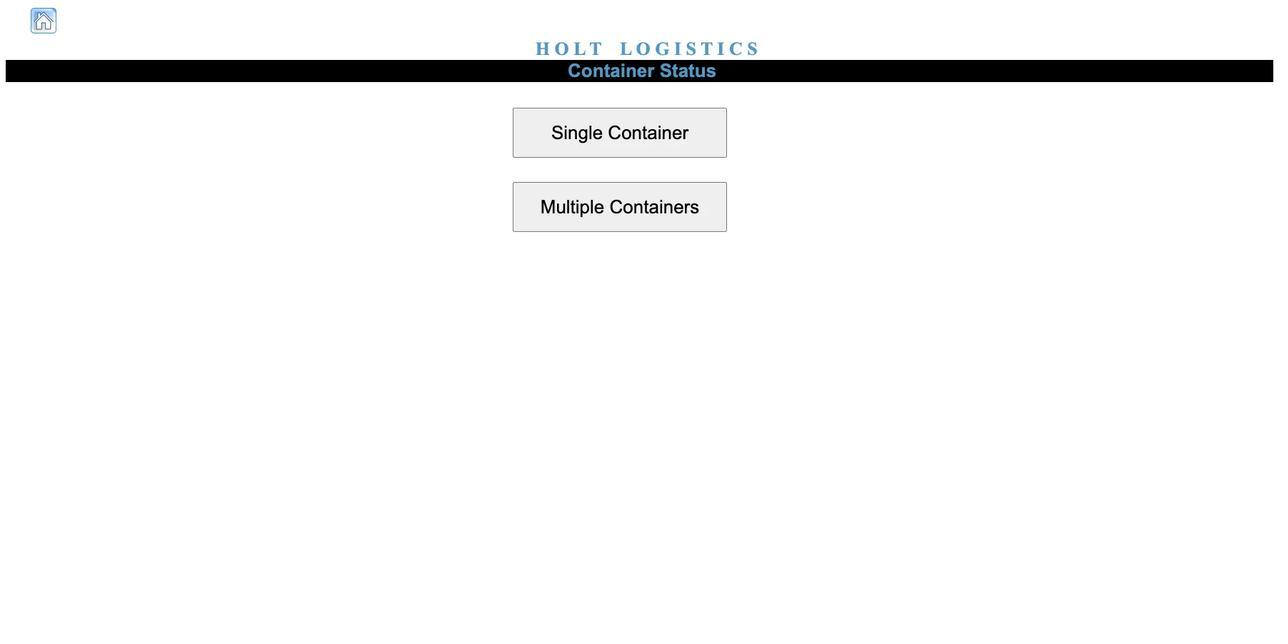 Task type: locate. For each thing, give the bounding box(es) containing it.
i right g
[[674, 39, 682, 59]]

0 horizontal spatial i
[[674, 39, 682, 59]]

0 horizontal spatial o
[[555, 39, 569, 59]]

2 i from the left
[[718, 39, 725, 59]]

o left g
[[636, 39, 651, 59]]

2 o from the left
[[636, 39, 651, 59]]

0 horizontal spatial s
[[686, 39, 697, 59]]

1 horizontal spatial o
[[636, 39, 651, 59]]

1 o from the left
[[555, 39, 569, 59]]

s
[[686, 39, 697, 59], [747, 39, 758, 59]]

1 horizontal spatial i
[[718, 39, 725, 59]]

i
[[674, 39, 682, 59], [718, 39, 725, 59]]

t    l
[[590, 39, 632, 59]]

o
[[555, 39, 569, 59], [636, 39, 651, 59]]

container
[[568, 60, 655, 81]]

o left 'l'
[[555, 39, 569, 59]]

s right c
[[747, 39, 758, 59]]

s left t
[[686, 39, 697, 59]]

None submit
[[513, 108, 727, 158], [513, 182, 727, 232], [513, 108, 727, 158], [513, 182, 727, 232]]

1 horizontal spatial s
[[747, 39, 758, 59]]

c
[[729, 39, 743, 59]]

i right t
[[718, 39, 725, 59]]

h
[[536, 39, 550, 59]]

l
[[574, 39, 586, 59]]



Task type: vqa. For each thing, say whether or not it's contained in the screenshot.
O
yes



Task type: describe. For each thing, give the bounding box(es) containing it.
status
[[660, 60, 717, 81]]

t
[[701, 39, 713, 59]]

1 s from the left
[[686, 39, 697, 59]]

g
[[655, 39, 670, 59]]

2 s from the left
[[747, 39, 758, 59]]

h          o l t    l o g i s t i c s container          status
[[536, 39, 758, 81]]

1 i from the left
[[674, 39, 682, 59]]



